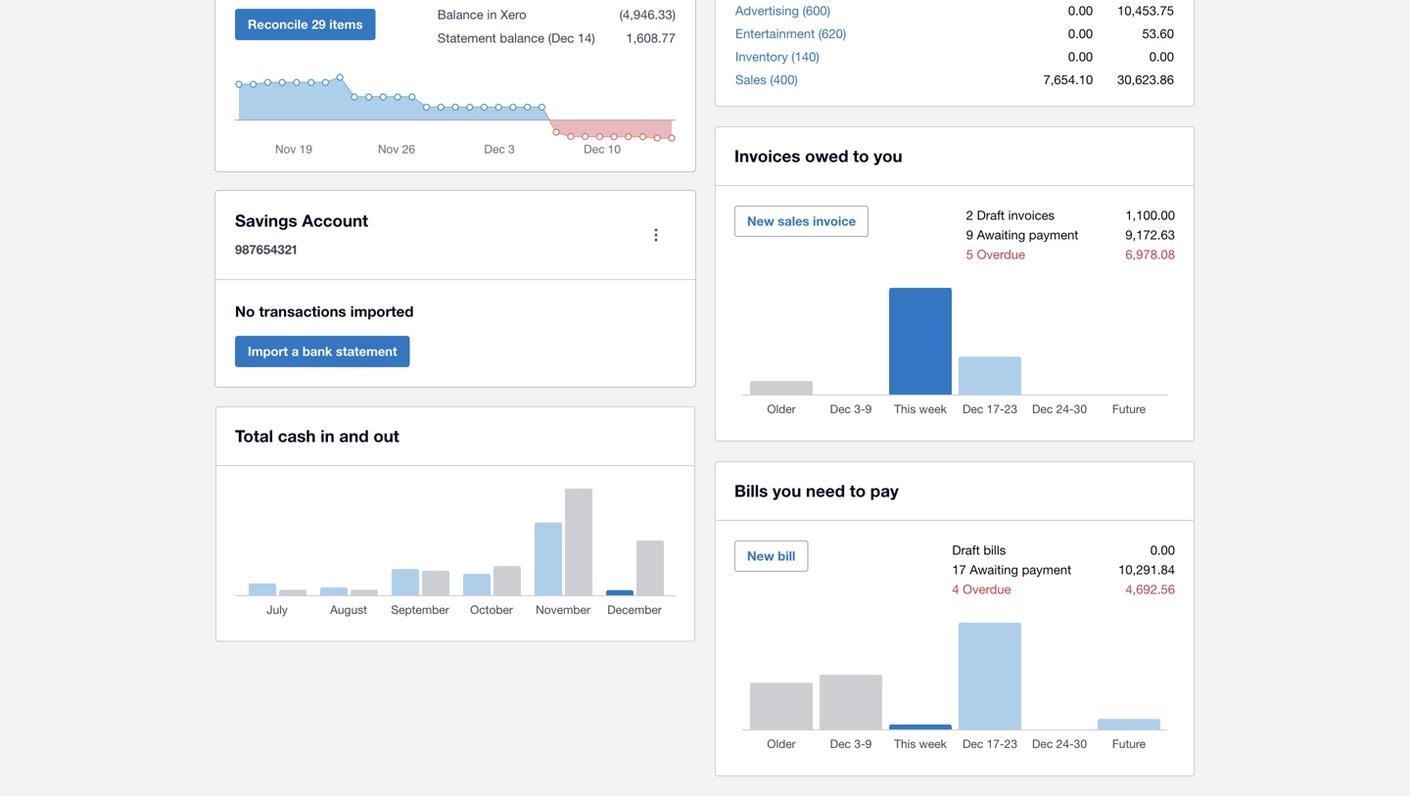 Task type: vqa. For each thing, say whether or not it's contained in the screenshot.
You have 10 days left in your trial, which includes all features
no



Task type: locate. For each thing, give the bounding box(es) containing it.
1 vertical spatial payment
[[1022, 562, 1072, 577]]

balance
[[500, 30, 545, 46]]

1 vertical spatial draft
[[952, 543, 980, 558]]

awaiting up 5 overdue
[[977, 227, 1026, 242]]

draft right 2
[[977, 208, 1005, 223]]

in left and
[[320, 426, 335, 446]]

9 awaiting payment
[[966, 227, 1079, 242]]

10,291.84 link
[[1119, 562, 1175, 577]]

statement
[[438, 30, 496, 46]]

balance in xero
[[438, 7, 526, 22]]

0 vertical spatial awaiting
[[977, 227, 1026, 242]]

0 vertical spatial new
[[747, 214, 774, 229]]

0 vertical spatial draft
[[977, 208, 1005, 223]]

0.00 for 0.00
[[1068, 49, 1093, 64]]

17 awaiting payment link
[[952, 562, 1072, 577]]

0 vertical spatial to
[[853, 146, 869, 166]]

6,978.08 link
[[1126, 247, 1175, 262]]

(4,946.33)
[[620, 7, 676, 22]]

reconcile
[[248, 17, 308, 32]]

9,172.63
[[1126, 227, 1175, 242]]

invoices
[[1008, 208, 1055, 223]]

7,654.10 link
[[1044, 72, 1093, 87]]

invoices owed to you link
[[735, 142, 903, 169]]

total cash in and out
[[235, 426, 399, 446]]

new
[[747, 214, 774, 229], [747, 548, 774, 564]]

draft bills link
[[952, 543, 1006, 558]]

0 horizontal spatial you
[[773, 481, 801, 500]]

53.60 link
[[1142, 26, 1174, 41]]

xero
[[501, 7, 526, 22]]

draft up 17 at the right bottom
[[952, 543, 980, 558]]

1 vertical spatial overdue
[[963, 582, 1011, 597]]

(400)
[[770, 72, 798, 87]]

2
[[966, 208, 974, 223]]

4,692.56 link
[[1126, 582, 1175, 597]]

awaiting down bills
[[970, 562, 1019, 577]]

0.00
[[1068, 3, 1093, 18], [1068, 26, 1093, 41], [1068, 49, 1093, 64], [1150, 49, 1174, 64], [1150, 543, 1175, 558]]

import a bank statement
[[248, 344, 397, 359]]

1,608.77
[[623, 30, 676, 46]]

0 vertical spatial you
[[874, 146, 903, 166]]

29
[[312, 17, 326, 32]]

payment for bills you need to pay
[[1022, 562, 1072, 577]]

0.00 for 10,453.75
[[1068, 3, 1093, 18]]

1 new from the top
[[747, 214, 774, 229]]

bills you need to pay
[[735, 481, 899, 500]]

sales
[[778, 214, 810, 229]]

10,453.75
[[1118, 3, 1174, 18]]

total
[[235, 426, 273, 446]]

1,100.00
[[1126, 208, 1175, 223]]

10,453.75 link
[[1118, 3, 1174, 18]]

1 vertical spatial new
[[747, 548, 774, 564]]

6,978.08
[[1126, 247, 1175, 262]]

17 awaiting payment
[[952, 562, 1072, 577]]

new left sales
[[747, 214, 774, 229]]

0 horizontal spatial in
[[320, 426, 335, 446]]

you right owed in the top of the page
[[874, 146, 903, 166]]

new left bill
[[747, 548, 774, 564]]

import a bank statement link
[[235, 336, 410, 367]]

1 vertical spatial awaiting
[[970, 562, 1019, 577]]

sales (400) link
[[736, 72, 798, 87]]

2 new from the top
[[747, 548, 774, 564]]

0 vertical spatial overdue
[[977, 247, 1025, 262]]

draft
[[977, 208, 1005, 223], [952, 543, 980, 558]]

new inside button
[[747, 548, 774, 564]]

1 horizontal spatial in
[[487, 7, 497, 22]]

advertising
[[736, 3, 799, 18]]

0.00 link for 0.00
[[1068, 49, 1093, 64]]

0 vertical spatial payment
[[1029, 227, 1079, 242]]

1 vertical spatial you
[[773, 481, 801, 500]]

0.00 link for 53.60
[[1068, 26, 1093, 41]]

0 vertical spatial in
[[487, 7, 497, 22]]

overdue right 4
[[963, 582, 1011, 597]]

advertising (600)
[[736, 3, 831, 18]]

to right owed in the top of the page
[[853, 146, 869, 166]]

5 overdue
[[966, 247, 1025, 262]]

overdue down 9 awaiting payment link
[[977, 247, 1025, 262]]

entertainment (620) link
[[736, 26, 846, 41]]

sales (400)
[[736, 72, 798, 87]]

1 horizontal spatial you
[[874, 146, 903, 166]]

out
[[373, 426, 399, 446]]

0.00 link for 10,453.75
[[1068, 3, 1093, 18]]

4 overdue
[[952, 582, 1011, 597]]

you right bills
[[773, 481, 801, 500]]

987654321
[[235, 242, 297, 257]]

to inside invoices owed to you "link"
[[853, 146, 869, 166]]

payment for invoices owed to you
[[1029, 227, 1079, 242]]

overdue for invoices owed to you
[[977, 247, 1025, 262]]

entertainment
[[736, 26, 815, 41]]

bills
[[984, 543, 1006, 558]]

manage menu toggle image
[[637, 215, 676, 255]]

1 vertical spatial in
[[320, 426, 335, 446]]

you
[[874, 146, 903, 166], [773, 481, 801, 500]]

4,692.56
[[1126, 582, 1175, 597]]

in left xero
[[487, 7, 497, 22]]

to left pay
[[850, 481, 866, 500]]

cash
[[278, 426, 316, 446]]

new inside "button"
[[747, 214, 774, 229]]

new sales invoice
[[747, 214, 856, 229]]

1 vertical spatial to
[[850, 481, 866, 500]]

overdue for bills you need to pay
[[963, 582, 1011, 597]]

9,172.63 link
[[1126, 227, 1175, 242]]

no transactions imported
[[235, 303, 414, 320]]

reconcile 29 items
[[248, 17, 363, 32]]

30,623.86
[[1118, 72, 1174, 87]]

awaiting
[[977, 227, 1026, 242], [970, 562, 1019, 577]]



Task type: describe. For each thing, give the bounding box(es) containing it.
statement balance (dec 14)
[[438, 30, 595, 46]]

bank
[[302, 344, 332, 359]]

7,654.10
[[1044, 72, 1093, 87]]

bill
[[778, 548, 796, 564]]

advertising (600) link
[[736, 3, 831, 18]]

9 awaiting payment link
[[966, 227, 1079, 242]]

balance
[[438, 7, 484, 22]]

draft bills
[[952, 543, 1006, 558]]

new bill
[[747, 548, 796, 564]]

inventory (140) link
[[736, 49, 819, 64]]

17
[[952, 562, 966, 577]]

5
[[966, 247, 974, 262]]

(620)
[[819, 26, 846, 41]]

30,623.86 link
[[1118, 72, 1174, 87]]

owed
[[805, 146, 849, 166]]

new bill button
[[735, 541, 808, 572]]

inventory (140)
[[736, 49, 819, 64]]

reconcile 29 items button
[[235, 9, 376, 40]]

to inside bills you need to pay link
[[850, 481, 866, 500]]

9
[[966, 227, 974, 242]]

new sales invoice button
[[735, 206, 869, 237]]

invoices
[[735, 146, 801, 166]]

new for new bill
[[747, 548, 774, 564]]

(140)
[[792, 49, 819, 64]]

14)
[[578, 30, 595, 46]]

transactions
[[259, 303, 346, 320]]

invoice
[[813, 214, 856, 229]]

items
[[329, 17, 363, 32]]

imported
[[350, 303, 414, 320]]

(dec
[[548, 30, 574, 46]]

2 draft invoices
[[966, 208, 1055, 223]]

awaiting for bills you need to pay
[[970, 562, 1019, 577]]

53.60
[[1142, 26, 1174, 41]]

inventory
[[736, 49, 788, 64]]

statement
[[336, 344, 397, 359]]

total cash in and out link
[[235, 422, 399, 450]]

a
[[292, 344, 299, 359]]

5 overdue link
[[966, 247, 1025, 262]]

10,291.84
[[1119, 562, 1175, 577]]

new for new sales invoice
[[747, 214, 774, 229]]

and
[[339, 426, 369, 446]]

need
[[806, 481, 845, 500]]

import
[[248, 344, 288, 359]]

savings
[[235, 211, 297, 230]]

bills you need to pay link
[[735, 477, 899, 504]]

awaiting for invoices owed to you
[[977, 227, 1026, 242]]

sales
[[736, 72, 767, 87]]

4 overdue link
[[952, 582, 1011, 597]]

entertainment (620)
[[736, 26, 846, 41]]

(600)
[[803, 3, 831, 18]]

2 draft invoices link
[[966, 208, 1055, 223]]

account
[[302, 211, 368, 230]]

bills
[[735, 481, 768, 500]]

savings account
[[235, 211, 368, 230]]

no
[[235, 303, 255, 320]]

you inside "link"
[[874, 146, 903, 166]]

0.00 for 53.60
[[1068, 26, 1093, 41]]

1,100.00 link
[[1126, 208, 1175, 223]]

invoices owed to you
[[735, 146, 903, 166]]

4
[[952, 582, 959, 597]]



